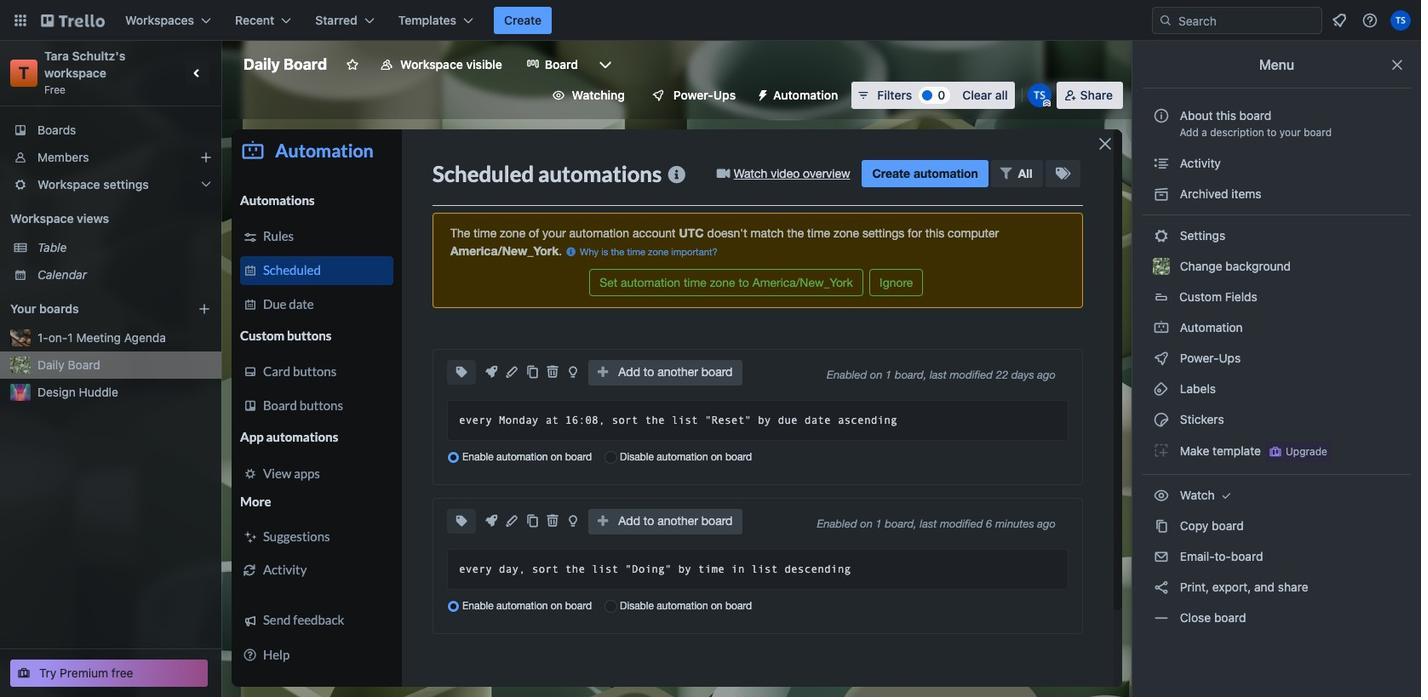 Task type: locate. For each thing, give the bounding box(es) containing it.
board up print, export, and share
[[1231, 549, 1264, 564]]

sm image for stickers
[[1153, 411, 1170, 428]]

automation
[[773, 88, 838, 102], [1177, 320, 1243, 335]]

settings
[[1177, 228, 1226, 243]]

email-to-board
[[1177, 549, 1264, 564]]

email-
[[1180, 549, 1215, 564]]

sm image for print, export, and share
[[1153, 579, 1170, 596]]

daily board inside daily board text field
[[244, 55, 327, 73]]

calendar link
[[37, 267, 211, 284]]

daily board inside daily board link
[[37, 358, 100, 372]]

board up design huddle
[[68, 358, 100, 372]]

1 horizontal spatial board
[[284, 55, 327, 73]]

primary element
[[0, 0, 1422, 41]]

1 horizontal spatial automation
[[1177, 320, 1243, 335]]

0 horizontal spatial ups
[[714, 88, 736, 102]]

sm image for watch
[[1153, 487, 1170, 504]]

star or unstar board image
[[346, 58, 360, 72]]

make template
[[1177, 443, 1261, 458]]

members
[[37, 150, 89, 164]]

daily
[[244, 55, 280, 73], [37, 358, 65, 372]]

try premium free
[[39, 666, 133, 681]]

background
[[1226, 259, 1291, 273]]

daily board down 1
[[37, 358, 100, 372]]

power- down primary element
[[674, 88, 714, 102]]

0 vertical spatial ups
[[714, 88, 736, 102]]

sm image for activity
[[1153, 155, 1170, 172]]

1-on-1 meeting agenda
[[37, 330, 166, 345]]

description
[[1211, 126, 1265, 139]]

power-ups down primary element
[[674, 88, 736, 102]]

board left star or unstar board icon
[[284, 55, 327, 73]]

search image
[[1159, 14, 1173, 27]]

1 horizontal spatial power-ups
[[1177, 351, 1244, 365]]

2 vertical spatial workspace
[[10, 211, 74, 226]]

about this board add a description to your board
[[1180, 108, 1332, 139]]

sm image inside the "automation" link
[[1153, 319, 1170, 336]]

workspace navigation collapse icon image
[[186, 61, 210, 85]]

1 vertical spatial automation
[[1177, 320, 1243, 335]]

this member is an admin of this board. image
[[1043, 100, 1051, 107]]

1 vertical spatial workspace
[[37, 177, 100, 192]]

workspace
[[400, 57, 463, 72], [37, 177, 100, 192], [10, 211, 74, 226]]

recent
[[235, 13, 275, 27]]

daily down "recent" popup button
[[244, 55, 280, 73]]

sm image
[[1153, 186, 1170, 203], [1153, 227, 1170, 244], [1153, 319, 1170, 336], [1153, 381, 1170, 398], [1153, 411, 1170, 428], [1218, 487, 1235, 504], [1153, 549, 1170, 566], [1153, 579, 1170, 596]]

sm image inside power-ups link
[[1153, 350, 1170, 367]]

1 horizontal spatial daily
[[244, 55, 280, 73]]

sm image
[[750, 82, 773, 106], [1153, 155, 1170, 172], [1153, 350, 1170, 367], [1153, 442, 1170, 459], [1153, 487, 1170, 504], [1153, 518, 1170, 535], [1153, 610, 1170, 627]]

daily board
[[244, 55, 327, 73], [37, 358, 100, 372]]

0 vertical spatial daily
[[244, 55, 280, 73]]

sm image inside "activity" link
[[1153, 155, 1170, 172]]

0 vertical spatial workspace
[[400, 57, 463, 72]]

change background
[[1177, 259, 1291, 273]]

sm image inside copy board link
[[1153, 518, 1170, 535]]

design
[[37, 385, 76, 399]]

power-
[[674, 88, 714, 102], [1180, 351, 1219, 365]]

archived items link
[[1143, 181, 1411, 208]]

power-ups inside power-ups link
[[1177, 351, 1244, 365]]

workspace inside workspace visible button
[[400, 57, 463, 72]]

tara schultz's workspace free
[[44, 49, 129, 96]]

share
[[1081, 88, 1113, 102]]

sm image inside settings 'link'
[[1153, 227, 1170, 244]]

0 horizontal spatial automation
[[773, 88, 838, 102]]

workspace visible
[[400, 57, 502, 72]]

table link
[[37, 239, 211, 256]]

settings
[[103, 177, 149, 192]]

1 vertical spatial power-ups
[[1177, 351, 1244, 365]]

sm image for make template
[[1153, 442, 1170, 459]]

power-ups
[[674, 88, 736, 102], [1177, 351, 1244, 365]]

0 vertical spatial automation
[[773, 88, 838, 102]]

1 horizontal spatial daily board
[[244, 55, 327, 73]]

1-on-1 meeting agenda link
[[37, 330, 211, 347]]

board
[[284, 55, 327, 73], [545, 57, 578, 72], [68, 358, 100, 372]]

free
[[112, 666, 133, 681]]

workspace for workspace visible
[[400, 57, 463, 72]]

print,
[[1180, 580, 1209, 595]]

board down export,
[[1215, 611, 1247, 625]]

visible
[[466, 57, 502, 72]]

daily board down "recent" popup button
[[244, 55, 327, 73]]

fields
[[1225, 290, 1258, 304]]

upgrade
[[1286, 445, 1328, 458]]

sm image inside "email-to-board" link
[[1153, 549, 1170, 566]]

0 vertical spatial daily board
[[244, 55, 327, 73]]

0 vertical spatial power-ups
[[674, 88, 736, 102]]

power-ups up labels
[[1177, 351, 1244, 365]]

close board
[[1177, 611, 1247, 625]]

0
[[938, 88, 946, 102]]

workspace down templates popup button on the top left of the page
[[400, 57, 463, 72]]

daily board link
[[37, 357, 211, 374]]

board
[[1240, 108, 1272, 123], [1304, 126, 1332, 139], [1212, 519, 1244, 533], [1231, 549, 1264, 564], [1215, 611, 1247, 625]]

workspace down members
[[37, 177, 100, 192]]

sm image inside print, export, and share link
[[1153, 579, 1170, 596]]

1 vertical spatial ups
[[1219, 351, 1241, 365]]

sm image inside the stickers link
[[1153, 411, 1170, 428]]

add
[[1180, 126, 1199, 139]]

0 horizontal spatial daily board
[[37, 358, 100, 372]]

tara schultz (taraschultz7) image right all
[[1028, 83, 1052, 107]]

board up watching button
[[545, 57, 578, 72]]

try
[[39, 666, 57, 681]]

ups inside button
[[714, 88, 736, 102]]

0 horizontal spatial daily
[[37, 358, 65, 372]]

sm image for settings
[[1153, 227, 1170, 244]]

workspace up table
[[10, 211, 74, 226]]

power-ups link
[[1143, 345, 1411, 372]]

workspace inside workspace settings dropdown button
[[37, 177, 100, 192]]

starred button
[[305, 7, 385, 34]]

boards link
[[0, 117, 221, 144]]

power- up labels
[[1180, 351, 1219, 365]]

daily up design
[[37, 358, 65, 372]]

table
[[37, 240, 67, 255]]

1 vertical spatial tara schultz (taraschultz7) image
[[1028, 83, 1052, 107]]

board inside text field
[[284, 55, 327, 73]]

tara schultz (taraschultz7) image right open information menu icon
[[1391, 10, 1411, 31]]

workspace visible button
[[370, 51, 513, 78]]

templates button
[[388, 7, 484, 34]]

0 horizontal spatial power-
[[674, 88, 714, 102]]

0 vertical spatial tara schultz (taraschultz7) image
[[1391, 10, 1411, 31]]

sm image inside "watch" link
[[1218, 487, 1235, 504]]

sm image for email-to-board
[[1153, 549, 1170, 566]]

t
[[19, 63, 29, 83]]

1-
[[37, 330, 48, 345]]

copy board
[[1177, 519, 1244, 533]]

watch
[[1177, 488, 1218, 503]]

automation inside the "automation" link
[[1177, 320, 1243, 335]]

tara schultz (taraschultz7) image
[[1391, 10, 1411, 31], [1028, 83, 1052, 107]]

design huddle
[[37, 385, 118, 399]]

0 vertical spatial power-
[[674, 88, 714, 102]]

labels
[[1177, 382, 1216, 396]]

share
[[1278, 580, 1309, 595]]

sm image inside labels link
[[1153, 381, 1170, 398]]

power-ups inside power-ups button
[[674, 88, 736, 102]]

starred
[[315, 13, 357, 27]]

0 notifications image
[[1330, 10, 1350, 31]]

sm image inside "watch" link
[[1153, 487, 1170, 504]]

0 horizontal spatial power-ups
[[674, 88, 736, 102]]

1 vertical spatial daily board
[[37, 358, 100, 372]]

ups left automation 'button'
[[714, 88, 736, 102]]

ups down the "automation" link
[[1219, 351, 1241, 365]]

clear all button
[[956, 82, 1015, 109]]

close
[[1180, 611, 1211, 625]]

sm image inside close board link
[[1153, 610, 1170, 627]]

stickers link
[[1143, 406, 1411, 434]]

1 vertical spatial power-
[[1180, 351, 1219, 365]]

2 horizontal spatial board
[[545, 57, 578, 72]]

sm image for power-ups
[[1153, 350, 1170, 367]]

sm image inside archived items 'link'
[[1153, 186, 1170, 203]]



Task type: describe. For each thing, give the bounding box(es) containing it.
agenda
[[124, 330, 166, 345]]

copy board link
[[1143, 513, 1411, 540]]

power-ups button
[[640, 82, 746, 109]]

workspace settings
[[37, 177, 149, 192]]

members link
[[0, 144, 221, 171]]

automation button
[[750, 82, 849, 109]]

Search field
[[1173, 8, 1322, 33]]

your
[[1280, 126, 1301, 139]]

schultz's
[[72, 49, 125, 63]]

add board image
[[198, 302, 211, 316]]

customize views image
[[597, 56, 614, 73]]

Board name text field
[[235, 51, 336, 78]]

filters
[[878, 88, 912, 102]]

recent button
[[225, 7, 302, 34]]

automation inside automation 'button'
[[773, 88, 838, 102]]

1 vertical spatial daily
[[37, 358, 65, 372]]

boards
[[37, 123, 76, 137]]

menu
[[1260, 57, 1295, 72]]

sm image for automation
[[1153, 319, 1170, 336]]

activity
[[1177, 156, 1221, 170]]

sm image for copy board
[[1153, 518, 1170, 535]]

archived
[[1180, 187, 1229, 201]]

create button
[[494, 7, 552, 34]]

automation link
[[1143, 314, 1411, 342]]

tara
[[44, 49, 69, 63]]

tara schultz's workspace link
[[44, 49, 129, 80]]

workspace settings button
[[0, 171, 221, 198]]

and
[[1255, 580, 1275, 595]]

about
[[1180, 108, 1213, 123]]

daily inside text field
[[244, 55, 280, 73]]

custom fields button
[[1143, 284, 1411, 311]]

your
[[10, 302, 36, 316]]

change background link
[[1143, 253, 1411, 280]]

clear all
[[963, 88, 1008, 102]]

to
[[1267, 126, 1277, 139]]

a
[[1202, 126, 1208, 139]]

views
[[77, 211, 109, 226]]

print, export, and share
[[1177, 580, 1309, 595]]

huddle
[[79, 385, 118, 399]]

stickers
[[1177, 412, 1225, 427]]

share button
[[1057, 82, 1123, 109]]

custom
[[1180, 290, 1222, 304]]

archived items
[[1177, 187, 1262, 201]]

try premium free button
[[10, 660, 208, 687]]

calendar
[[37, 267, 87, 282]]

1 horizontal spatial power-
[[1180, 351, 1219, 365]]

to-
[[1215, 549, 1232, 564]]

close board link
[[1143, 605, 1411, 632]]

power- inside button
[[674, 88, 714, 102]]

print, export, and share link
[[1143, 574, 1411, 601]]

your boards
[[10, 302, 79, 316]]

back to home image
[[41, 7, 105, 34]]

meeting
[[76, 330, 121, 345]]

sm image for close board
[[1153, 610, 1170, 627]]

export,
[[1213, 580, 1251, 595]]

all
[[995, 88, 1008, 102]]

make
[[1180, 443, 1210, 458]]

t link
[[10, 60, 37, 87]]

0 horizontal spatial tara schultz (taraschultz7) image
[[1028, 83, 1052, 107]]

sm image inside automation 'button'
[[750, 82, 773, 106]]

sm image for labels
[[1153, 381, 1170, 398]]

template
[[1213, 443, 1261, 458]]

custom fields
[[1180, 290, 1258, 304]]

email-to-board link
[[1143, 543, 1411, 571]]

workspace for workspace views
[[10, 211, 74, 226]]

your boards with 3 items element
[[10, 299, 172, 319]]

0 horizontal spatial board
[[68, 358, 100, 372]]

templates
[[398, 13, 457, 27]]

board up to-
[[1212, 519, 1244, 533]]

board link
[[516, 51, 589, 78]]

workspace views
[[10, 211, 109, 226]]

watch link
[[1143, 482, 1411, 509]]

board right your
[[1304, 126, 1332, 139]]

labels link
[[1143, 376, 1411, 403]]

sm image for archived items
[[1153, 186, 1170, 203]]

open information menu image
[[1362, 12, 1379, 29]]

activity link
[[1143, 150, 1411, 177]]

1 horizontal spatial tara schultz (taraschultz7) image
[[1391, 10, 1411, 31]]

workspace for workspace settings
[[37, 177, 100, 192]]

design huddle link
[[37, 384, 211, 401]]

workspace
[[44, 66, 106, 80]]

change
[[1180, 259, 1223, 273]]

watching
[[572, 88, 625, 102]]

board up to
[[1240, 108, 1272, 123]]

1 horizontal spatial ups
[[1219, 351, 1241, 365]]

this
[[1217, 108, 1237, 123]]

copy
[[1180, 519, 1209, 533]]

settings link
[[1143, 222, 1411, 250]]

upgrade button
[[1266, 442, 1331, 462]]

clear
[[963, 88, 992, 102]]

workspaces button
[[115, 7, 221, 34]]

premium
[[60, 666, 108, 681]]

workspaces
[[125, 13, 194, 27]]

free
[[44, 83, 66, 96]]



Task type: vqa. For each thing, say whether or not it's contained in the screenshot.
New cards created on boards you're watching
no



